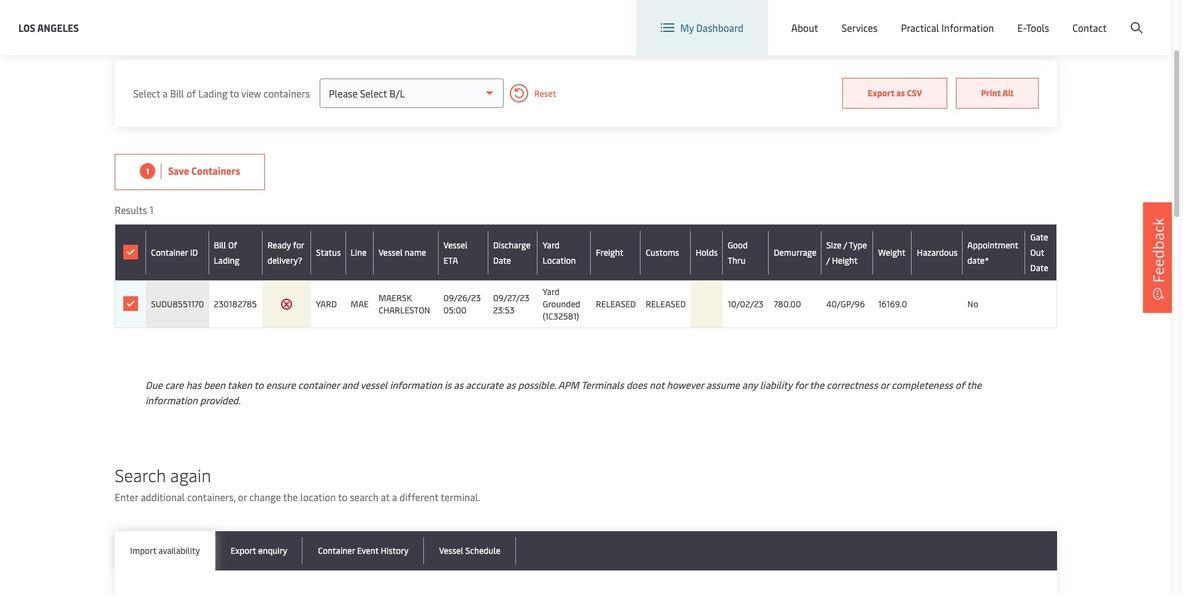 Task type: describe. For each thing, give the bounding box(es) containing it.
import
[[130, 545, 156, 556]]

containers
[[264, 86, 310, 100]]

los angeles
[[18, 21, 79, 34]]

my dashboard
[[680, 21, 743, 34]]

dates
[[283, 20, 307, 34]]

(1c32581)
[[543, 310, 579, 322]]

all
[[1002, 87, 1014, 99]]

possible.
[[518, 378, 556, 391]]

the right show
[[624, 20, 639, 34]]

menu
[[1059, 11, 1084, 25]]

day.
[[459, 20, 476, 34]]

switch location
[[920, 11, 989, 25]]

yard location
[[543, 239, 576, 266]]

1 horizontal spatial as
[[506, 378, 516, 391]]

status
[[316, 247, 341, 258]]

to for taken
[[254, 378, 264, 391]]

0 vertical spatial lading
[[198, 86, 228, 100]]

1 horizontal spatial information
[[390, 378, 442, 391]]

for inside ready for delivery?
[[293, 239, 305, 251]]

reset button
[[504, 84, 556, 102]]

1 horizontal spatial date
[[1030, 262, 1048, 274]]

out
[[1030, 247, 1044, 258]]

results 1
[[115, 203, 153, 217]]

save containers
[[168, 164, 240, 177]]

services button
[[842, 0, 878, 55]]

terminals
[[581, 378, 624, 391]]

been
[[204, 378, 225, 391]]

1 horizontal spatial and
[[700, 20, 717, 34]]

again
[[170, 463, 211, 487]]

0 horizontal spatial of
[[186, 86, 196, 100]]

vessel name
[[378, 247, 426, 258]]

09/26/23 05:00
[[443, 292, 481, 316]]

container event history button
[[303, 531, 424, 571]]

in
[[310, 20, 318, 34]]

40/gp/96
[[826, 298, 865, 310]]

05:00
[[443, 304, 466, 316]]

10/02/23
[[728, 298, 764, 310]]

appointment date*
[[967, 239, 1018, 266]]

import availability button
[[115, 531, 215, 571]]

holds
[[696, 247, 718, 258]]

appointments
[[478, 20, 541, 34]]

еnquiry
[[258, 545, 287, 556]]

container event history
[[318, 545, 408, 556]]

at
[[381, 490, 390, 504]]

tools
[[1026, 21, 1049, 34]]

the right completeness
[[967, 378, 982, 391]]

search
[[350, 490, 378, 504]]

vessel schedule button
[[424, 531, 516, 571]]

location
[[300, 490, 336, 504]]

practical information
[[901, 21, 994, 34]]

export as csv
[[868, 87, 922, 99]]

0 horizontal spatial bill
[[170, 86, 184, 100]]

bill inside bill of lading
[[214, 239, 226, 251]]

for inside "due care has been taken to ensure container and vessel information is as accurate as possible. apm terminals does not however assume any liability for the correctness or completeness of the information provided."
[[795, 378, 807, 391]]

practical
[[901, 21, 939, 34]]

history
[[381, 545, 408, 556]]

dashboard
[[696, 21, 743, 34]]

switch location button
[[900, 11, 989, 25]]

print
[[981, 87, 1001, 99]]

los angeles link
[[18, 20, 79, 35]]

customers
[[741, 20, 787, 34]]

export еnquiry button
[[215, 531, 303, 571]]

location for switch
[[951, 11, 989, 25]]

below
[[570, 20, 597, 34]]

maersk
[[378, 292, 412, 304]]

show
[[599, 20, 622, 34]]

2 released from the left
[[646, 298, 686, 310]]

name
[[405, 247, 426, 258]]

230182785
[[214, 298, 257, 310]]

reflect
[[371, 20, 400, 34]]

of inside "due care has been taken to ensure container and vessel information is as accurate as possible. apm terminals does not however assume any liability for the correctness or completeness of the information provided."
[[955, 378, 965, 391]]

vessel eta
[[443, 239, 468, 266]]

appointment
[[967, 239, 1018, 251]]

*3rd shift appointment dates in termpoint reflect the previous day. appointments listed below show the actual time and date customers should arrive.
[[179, 20, 849, 34]]

feedback
[[1148, 218, 1168, 283]]

discharge date
[[493, 239, 531, 266]]

container for container event history
[[318, 545, 355, 556]]

yard for yard grounded (1c32581)
[[543, 286, 560, 298]]

global
[[1028, 11, 1057, 25]]

containers,
[[187, 490, 236, 504]]

date inside discharge date
[[493, 254, 511, 266]]

date*
[[967, 254, 989, 266]]

1 released from the left
[[596, 298, 636, 310]]

container id
[[151, 247, 198, 258]]

16169.0
[[878, 298, 907, 310]]

type
[[849, 239, 867, 251]]

search
[[115, 463, 166, 487]]

0 horizontal spatial /
[[826, 254, 830, 266]]

line
[[351, 247, 367, 258]]

to inside search again enter additional containers, or change the location to search at a different terminal.
[[338, 490, 347, 504]]

not
[[649, 378, 664, 391]]

the right reflect
[[402, 20, 417, 34]]

should
[[790, 20, 820, 34]]

0 vertical spatial a
[[163, 86, 168, 100]]

vessel
[[360, 378, 387, 391]]

yard
[[316, 298, 337, 310]]

container for container id
[[151, 247, 188, 258]]

size
[[826, 239, 842, 251]]



Task type: locate. For each thing, give the bounding box(es) containing it.
my
[[680, 21, 694, 34]]

ready
[[267, 239, 291, 251]]

shift
[[201, 20, 221, 34]]

to left view
[[230, 86, 239, 100]]

schedule
[[465, 545, 500, 556]]

container left the id
[[151, 247, 188, 258]]

0 horizontal spatial and
[[342, 378, 358, 391]]

yard for yard location
[[543, 239, 560, 251]]

gate
[[1030, 231, 1048, 243]]

to left the search
[[338, 490, 347, 504]]

1 vertical spatial or
[[238, 490, 247, 504]]

feedback button
[[1143, 202, 1174, 313]]

yard
[[543, 239, 560, 251], [543, 286, 560, 298]]

1 horizontal spatial to
[[254, 378, 264, 391]]

09/27/23 23:53
[[493, 292, 529, 316]]

correctness
[[827, 378, 878, 391]]

import availability tab panel
[[115, 571, 1057, 595]]

as inside button
[[896, 87, 905, 99]]

bill right select
[[170, 86, 184, 100]]

and
[[700, 20, 717, 34], [342, 378, 358, 391]]

09/27/23
[[493, 292, 529, 304]]

None checkbox
[[123, 245, 138, 260], [123, 296, 138, 311], [123, 297, 138, 312], [123, 245, 138, 260], [123, 296, 138, 311], [123, 297, 138, 312]]

container
[[298, 378, 339, 391]]

0 horizontal spatial for
[[293, 239, 305, 251]]

1 horizontal spatial or
[[880, 378, 889, 391]]

yard inside yard location
[[543, 239, 560, 251]]

information
[[942, 21, 994, 34]]

1 vertical spatial bill
[[214, 239, 226, 251]]

2 horizontal spatial to
[[338, 490, 347, 504]]

None checkbox
[[123, 245, 138, 260]]

vessel for vessel schedule
[[439, 545, 463, 556]]

of
[[228, 239, 237, 251]]

1 horizontal spatial a
[[392, 490, 397, 504]]

1 vertical spatial a
[[392, 490, 397, 504]]

weight
[[878, 247, 905, 258]]

as right is
[[454, 378, 463, 391]]

or left change
[[238, 490, 247, 504]]

0 vertical spatial and
[[700, 20, 717, 34]]

for right ready
[[293, 239, 305, 251]]

vessel for vessel eta
[[443, 239, 468, 251]]

freight
[[596, 247, 623, 258]]

date
[[719, 20, 739, 34]]

accurate
[[466, 378, 503, 391]]

of right completeness
[[955, 378, 965, 391]]

0 horizontal spatial a
[[163, 86, 168, 100]]

to
[[230, 86, 239, 100], [254, 378, 264, 391], [338, 490, 347, 504]]

1 vertical spatial to
[[254, 378, 264, 391]]

tab list containing import availability
[[115, 531, 1057, 571]]

the right change
[[283, 490, 298, 504]]

09/26/23
[[443, 292, 481, 304]]

0 horizontal spatial location
[[543, 254, 576, 266]]

listed
[[543, 20, 568, 34]]

export left еnquiry
[[231, 545, 256, 556]]

1 left save
[[146, 166, 149, 176]]

0 vertical spatial for
[[293, 239, 305, 251]]

provided.
[[200, 393, 241, 407]]

lading down the of
[[214, 254, 239, 266]]

the inside search again enter additional containers, or change the location to search at a different terminal.
[[283, 490, 298, 504]]

charleston
[[378, 304, 430, 316]]

export for export as csv
[[868, 87, 894, 99]]

/ down size
[[826, 254, 830, 266]]

0 vertical spatial to
[[230, 86, 239, 100]]

lading
[[198, 86, 228, 100], [214, 254, 239, 266]]

apm
[[558, 378, 579, 391]]

not ready image
[[281, 298, 293, 310]]

0 horizontal spatial container
[[151, 247, 188, 258]]

2 vertical spatial to
[[338, 490, 347, 504]]

date down out at the right
[[1030, 262, 1048, 274]]

yard right discharge
[[543, 239, 560, 251]]

0 vertical spatial 1
[[146, 166, 149, 176]]

released down freight
[[596, 298, 636, 310]]

for right liability
[[795, 378, 807, 391]]

export inside "button"
[[231, 545, 256, 556]]

or right "correctness"
[[880, 378, 889, 391]]

services
[[842, 21, 878, 34]]

export inside button
[[868, 87, 894, 99]]

1 vertical spatial 1
[[150, 203, 153, 217]]

export еnquiry
[[231, 545, 287, 556]]

mae
[[351, 298, 369, 310]]

0 vertical spatial /
[[843, 239, 847, 251]]

location for yard
[[543, 254, 576, 266]]

bill of lading
[[214, 239, 239, 266]]

0 vertical spatial container
[[151, 247, 188, 258]]

0 vertical spatial yard
[[543, 239, 560, 251]]

as left csv
[[896, 87, 905, 99]]

search again enter additional containers, or change the location to search at a different terminal.
[[115, 463, 480, 504]]

or inside "due care has been taken to ensure container and vessel information is as accurate as possible. apm terminals does not however assume any liability for the correctness or completeness of the information provided."
[[880, 378, 889, 391]]

appointment
[[224, 20, 281, 34]]

1 horizontal spatial container
[[318, 545, 355, 556]]

0 vertical spatial of
[[186, 86, 196, 100]]

780.00
[[774, 298, 801, 310]]

or inside search again enter additional containers, or change the location to search at a different terminal.
[[238, 490, 247, 504]]

different
[[400, 490, 438, 504]]

and left date
[[700, 20, 717, 34]]

date down discharge
[[493, 254, 511, 266]]

0 horizontal spatial export
[[231, 545, 256, 556]]

print all
[[981, 87, 1014, 99]]

e-tools
[[1017, 21, 1049, 34]]

grounded
[[543, 298, 580, 310]]

the
[[402, 20, 417, 34], [624, 20, 639, 34], [810, 378, 824, 391], [967, 378, 982, 391], [283, 490, 298, 504]]

1 vertical spatial container
[[318, 545, 355, 556]]

as right accurate
[[506, 378, 516, 391]]

1 horizontal spatial bill
[[214, 239, 226, 251]]

angeles
[[37, 21, 79, 34]]

2 horizontal spatial as
[[896, 87, 905, 99]]

information
[[390, 378, 442, 391], [145, 393, 198, 407]]

information down care
[[145, 393, 198, 407]]

bill left the of
[[214, 239, 226, 251]]

sudu8551170
[[151, 298, 204, 310]]

maersk charleston
[[378, 292, 430, 316]]

print all button
[[956, 78, 1039, 109]]

los
[[18, 21, 35, 34]]

vessel up the eta
[[443, 239, 468, 251]]

import availability
[[130, 545, 200, 556]]

released down customs
[[646, 298, 686, 310]]

1 horizontal spatial /
[[843, 239, 847, 251]]

23:53
[[493, 304, 515, 316]]

the left "correctness"
[[810, 378, 824, 391]]

1 horizontal spatial location
[[951, 11, 989, 25]]

0 horizontal spatial as
[[454, 378, 463, 391]]

container inside button
[[318, 545, 355, 556]]

1 vertical spatial lading
[[214, 254, 239, 266]]

arrive.
[[822, 20, 849, 34]]

view
[[241, 86, 261, 100]]

lading left view
[[198, 86, 228, 100]]

1 vertical spatial yard
[[543, 286, 560, 298]]

termpoint
[[320, 20, 369, 34]]

contact button
[[1072, 0, 1107, 55]]

vessel left the schedule in the bottom of the page
[[439, 545, 463, 556]]

csv
[[907, 87, 922, 99]]

results
[[115, 203, 147, 217]]

1 vertical spatial information
[[145, 393, 198, 407]]

1 yard from the top
[[543, 239, 560, 251]]

delivery?
[[267, 254, 302, 266]]

time
[[678, 20, 698, 34]]

change
[[249, 490, 281, 504]]

any
[[742, 378, 758, 391]]

2 yard from the top
[[543, 286, 560, 298]]

0 vertical spatial bill
[[170, 86, 184, 100]]

about button
[[791, 0, 818, 55]]

date
[[493, 254, 511, 266], [1030, 262, 1048, 274]]

id
[[190, 247, 198, 258]]

due care has been taken to ensure container and vessel information is as accurate as possible. apm terminals does not however assume any liability for the correctness or completeness of the information provided.
[[145, 378, 982, 407]]

a right select
[[163, 86, 168, 100]]

0 horizontal spatial information
[[145, 393, 198, 407]]

a inside search again enter additional containers, or change the location to search at a different terminal.
[[392, 490, 397, 504]]

is
[[444, 378, 451, 391]]

and left vessel
[[342, 378, 358, 391]]

0 horizontal spatial released
[[596, 298, 636, 310]]

of right select
[[186, 86, 196, 100]]

container
[[151, 247, 188, 258], [318, 545, 355, 556]]

0 vertical spatial export
[[868, 87, 894, 99]]

1 vertical spatial export
[[231, 545, 256, 556]]

0 vertical spatial location
[[951, 11, 989, 25]]

1 horizontal spatial for
[[795, 378, 807, 391]]

taken
[[227, 378, 252, 391]]

information left is
[[390, 378, 442, 391]]

to right taken
[[254, 378, 264, 391]]

to for lading
[[230, 86, 239, 100]]

vessel for vessel name
[[378, 247, 403, 258]]

0 horizontal spatial to
[[230, 86, 239, 100]]

or
[[880, 378, 889, 391], [238, 490, 247, 504]]

0 horizontal spatial or
[[238, 490, 247, 504]]

however
[[667, 378, 704, 391]]

switch
[[920, 11, 949, 25]]

and inside "due care has been taken to ensure container and vessel information is as accurate as possible. apm terminals does not however assume any liability for the correctness or completeness of the information provided."
[[342, 378, 358, 391]]

0 vertical spatial information
[[390, 378, 442, 391]]

1 vertical spatial for
[[795, 378, 807, 391]]

a right "at"
[[392, 490, 397, 504]]

1 vertical spatial /
[[826, 254, 830, 266]]

tab list
[[115, 531, 1057, 571]]

yard inside yard grounded (1c32581)
[[543, 286, 560, 298]]

1 horizontal spatial of
[[955, 378, 965, 391]]

0 horizontal spatial date
[[493, 254, 511, 266]]

1 vertical spatial and
[[342, 378, 358, 391]]

care
[[165, 378, 184, 391]]

1 vertical spatial of
[[955, 378, 965, 391]]

vessel left 'name'
[[378, 247, 403, 258]]

good thru
[[728, 239, 748, 266]]

about
[[791, 21, 818, 34]]

1 right results
[[150, 203, 153, 217]]

/ right size
[[843, 239, 847, 251]]

export left csv
[[868, 87, 894, 99]]

actual
[[641, 20, 675, 34]]

vessel
[[443, 239, 468, 251], [378, 247, 403, 258], [439, 545, 463, 556]]

export as csv button
[[843, 78, 947, 109]]

vessel inside button
[[439, 545, 463, 556]]

export for export еnquiry
[[231, 545, 256, 556]]

1 horizontal spatial released
[[646, 298, 686, 310]]

ensure
[[266, 378, 296, 391]]

select a bill of lading to view containers
[[133, 86, 310, 100]]

1 horizontal spatial export
[[868, 87, 894, 99]]

height
[[832, 254, 858, 266]]

0 vertical spatial or
[[880, 378, 889, 391]]

location
[[951, 11, 989, 25], [543, 254, 576, 266]]

no
[[967, 298, 978, 310]]

practical information button
[[901, 0, 994, 55]]

yard up 'grounded'
[[543, 286, 560, 298]]

container left the event
[[318, 545, 355, 556]]

to inside "due care has been taken to ensure container and vessel information is as accurate as possible. apm terminals does not however assume any liability for the correctness or completeness of the information provided."
[[254, 378, 264, 391]]

1 vertical spatial location
[[543, 254, 576, 266]]



Task type: vqa. For each thing, say whether or not it's contained in the screenshot.
however
yes



